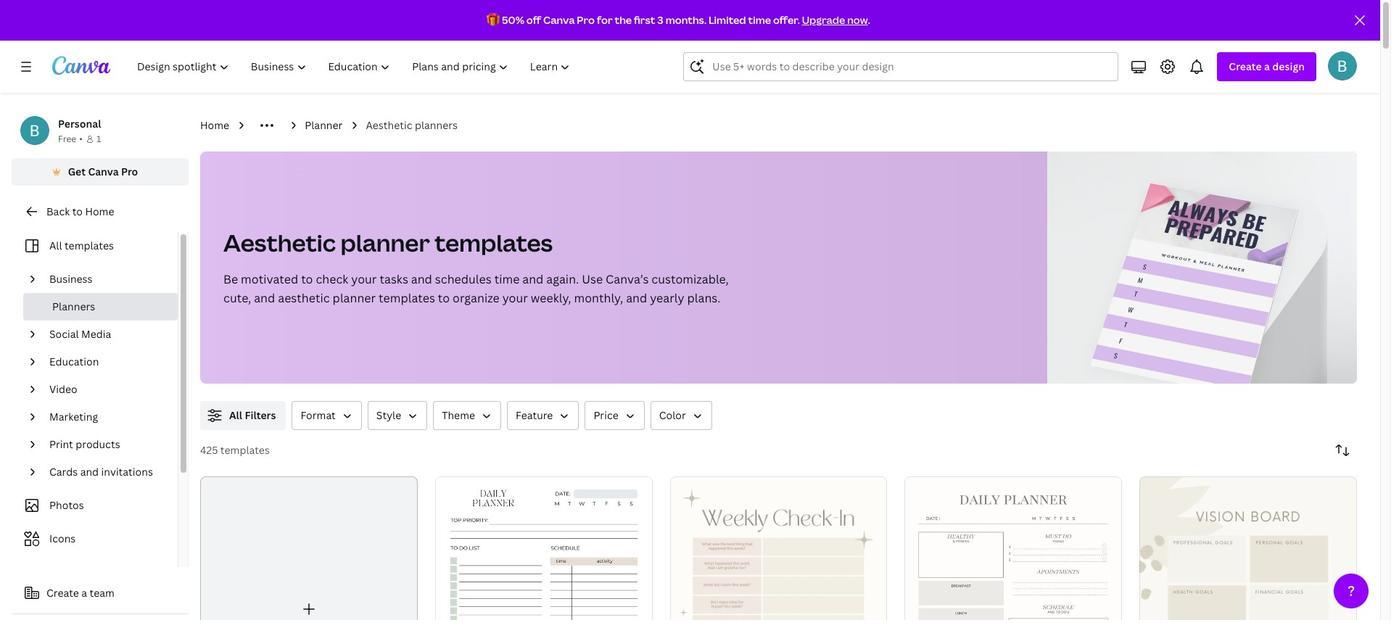 Task type: describe. For each thing, give the bounding box(es) containing it.
all filters button
[[200, 401, 286, 430]]

marketing link
[[44, 403, 169, 431]]

upgrade
[[802, 13, 845, 27]]

templates inside the be motivated to check your tasks and schedules time and again. use canva's customizable, cute, and aesthetic planner templates to organize your weekly, monthly, and yearly plans.
[[379, 290, 435, 306]]

planners
[[52, 300, 95, 313]]

social media link
[[44, 321, 169, 348]]

brad klo image
[[1328, 52, 1357, 81]]

templates down back to home
[[65, 239, 114, 252]]

425
[[200, 443, 218, 457]]

check
[[316, 271, 348, 287]]

templates down all filters button
[[220, 443, 270, 457]]

customizable,
[[652, 271, 729, 287]]

photos link
[[20, 492, 169, 519]]

for
[[597, 13, 613, 27]]

get canva pro
[[68, 165, 138, 178]]

offer.
[[773, 13, 800, 27]]

aesthetic for aesthetic planners
[[366, 118, 412, 132]]

create a team button
[[12, 579, 189, 608]]

cards and invitations
[[49, 465, 153, 479]]

planner inside the be motivated to check your tasks and schedules time and again. use canva's customizable, cute, and aesthetic planner templates to organize your weekly, monthly, and yearly plans.
[[333, 290, 376, 306]]

50%
[[502, 13, 524, 27]]

plans.
[[687, 290, 721, 306]]

education
[[49, 355, 99, 368]]

0 vertical spatial pro
[[577, 13, 595, 27]]

1 horizontal spatial your
[[502, 290, 528, 306]]

first
[[634, 13, 655, 27]]

0 vertical spatial planner
[[340, 227, 430, 258]]

use
[[582, 271, 603, 287]]

pro inside button
[[121, 165, 138, 178]]

all filters
[[229, 408, 276, 422]]

white aesthetic elegant daily planner image
[[435, 477, 653, 620]]

0 horizontal spatial home
[[85, 205, 114, 218]]

now
[[847, 13, 868, 27]]

🎁 50% off canva pro for the first 3 months. limited time offer. upgrade now .
[[487, 13, 870, 27]]

weekly,
[[531, 290, 571, 306]]

be motivated to check your tasks and schedules time and again. use canva's customizable, cute, and aesthetic planner templates to organize your weekly, monthly, and yearly plans.
[[223, 271, 729, 306]]

free
[[58, 133, 76, 145]]

tasks
[[380, 271, 408, 287]]

again.
[[546, 271, 579, 287]]

back to home
[[46, 205, 114, 218]]

1
[[96, 133, 101, 145]]

filters
[[245, 408, 276, 422]]

425 templates
[[200, 443, 270, 457]]

products
[[76, 437, 120, 451]]

team
[[90, 586, 115, 600]]

cute,
[[223, 290, 251, 306]]

all for all filters
[[229, 408, 242, 422]]

and up weekly,
[[522, 271, 544, 287]]

a for design
[[1264, 59, 1270, 73]]

and down motivated
[[254, 290, 275, 306]]

theme
[[442, 408, 475, 422]]

price
[[594, 408, 619, 422]]

get
[[68, 165, 86, 178]]

feature
[[516, 408, 553, 422]]

planner
[[305, 118, 343, 132]]

0 vertical spatial time
[[748, 13, 771, 27]]

back to home link
[[12, 197, 189, 226]]

schedules
[[435, 271, 492, 287]]

templates up schedules at the top of the page
[[435, 227, 553, 258]]

the
[[615, 13, 632, 27]]

create a design
[[1229, 59, 1305, 73]]

video link
[[44, 376, 169, 403]]

icons
[[49, 532, 76, 545]]

Sort by button
[[1328, 436, 1357, 465]]

all templates
[[49, 239, 114, 252]]

all templates link
[[20, 232, 169, 260]]

tan beige handdrawn organic shapes vision board planner page image
[[1140, 477, 1357, 620]]



Task type: vqa. For each thing, say whether or not it's contained in the screenshot.
the right your
yes



Task type: locate. For each thing, give the bounding box(es) containing it.
all for all templates
[[49, 239, 62, 252]]

0 vertical spatial aesthetic
[[366, 118, 412, 132]]

1 vertical spatial your
[[502, 290, 528, 306]]

back
[[46, 205, 70, 218]]

3
[[657, 13, 664, 27]]

canva inside button
[[88, 165, 119, 178]]

pro up back to home link
[[121, 165, 138, 178]]

0 horizontal spatial your
[[351, 271, 377, 287]]

to up 'aesthetic'
[[301, 271, 313, 287]]

all left filters
[[229, 408, 242, 422]]

🎁
[[487, 13, 500, 27]]

0 vertical spatial create
[[1229, 59, 1262, 73]]

1 horizontal spatial all
[[229, 408, 242, 422]]

media
[[81, 327, 111, 341]]

color
[[659, 408, 686, 422]]

0 vertical spatial canva
[[543, 13, 575, 27]]

create for create a team
[[46, 586, 79, 600]]

0 horizontal spatial create
[[46, 586, 79, 600]]

planners
[[415, 118, 458, 132]]

all
[[49, 239, 62, 252], [229, 408, 242, 422]]

None search field
[[684, 52, 1119, 81]]

organize
[[453, 290, 500, 306]]

print
[[49, 437, 73, 451]]

1 horizontal spatial to
[[301, 271, 313, 287]]

print products link
[[44, 431, 169, 458]]

time up organize in the top left of the page
[[494, 271, 520, 287]]

and right cards
[[80, 465, 99, 479]]

time inside the be motivated to check your tasks and schedules time and again. use canva's customizable, cute, and aesthetic planner templates to organize your weekly, monthly, and yearly plans.
[[494, 271, 520, 287]]

1 vertical spatial canva
[[88, 165, 119, 178]]

1 vertical spatial to
[[301, 271, 313, 287]]

and down canva's
[[626, 290, 647, 306]]

get canva pro button
[[12, 158, 189, 186]]

0 horizontal spatial a
[[81, 586, 87, 600]]

your left weekly,
[[502, 290, 528, 306]]

aesthetic up motivated
[[223, 227, 336, 258]]

time left offer.
[[748, 13, 771, 27]]

1 vertical spatial all
[[229, 408, 242, 422]]

design
[[1272, 59, 1305, 73]]

all inside all filters button
[[229, 408, 242, 422]]

be
[[223, 271, 238, 287]]

business link
[[44, 265, 169, 293]]

your
[[351, 271, 377, 287], [502, 290, 528, 306]]

1 vertical spatial pro
[[121, 165, 138, 178]]

templates down tasks
[[379, 290, 435, 306]]

0 horizontal spatial to
[[72, 205, 83, 218]]

1 vertical spatial time
[[494, 271, 520, 287]]

a inside button
[[81, 586, 87, 600]]

canva right off
[[543, 13, 575, 27]]

and right tasks
[[411, 271, 432, 287]]

0 vertical spatial home
[[200, 118, 229, 132]]

aesthetic planner templates image
[[1048, 152, 1357, 384], [1091, 183, 1298, 397]]

limited
[[709, 13, 746, 27]]

1 vertical spatial aesthetic
[[223, 227, 336, 258]]

price button
[[585, 401, 645, 430]]

to right the back at the left of page
[[72, 205, 83, 218]]

create inside dropdown button
[[1229, 59, 1262, 73]]

aesthetic left planners
[[366, 118, 412, 132]]

0 horizontal spatial aesthetic
[[223, 227, 336, 258]]

1 vertical spatial a
[[81, 586, 87, 600]]

1 vertical spatial home
[[85, 205, 114, 218]]

canva
[[543, 13, 575, 27], [88, 165, 119, 178]]

marketing
[[49, 410, 98, 424]]

aesthetic
[[278, 290, 330, 306]]

color button
[[650, 401, 712, 430]]

home link
[[200, 118, 229, 133]]

create left the team
[[46, 586, 79, 600]]

aesthetic
[[366, 118, 412, 132], [223, 227, 336, 258]]

a inside dropdown button
[[1264, 59, 1270, 73]]

1 horizontal spatial create
[[1229, 59, 1262, 73]]

1 horizontal spatial pro
[[577, 13, 595, 27]]

pro
[[577, 13, 595, 27], [121, 165, 138, 178]]

aesthetic planner templates
[[223, 227, 553, 258]]

beige modern daily planner image
[[905, 477, 1122, 620]]

canva right get
[[88, 165, 119, 178]]

planner up tasks
[[340, 227, 430, 258]]

0 horizontal spatial time
[[494, 271, 520, 287]]

2 vertical spatial to
[[438, 290, 450, 306]]

icons link
[[20, 525, 169, 553]]

create left design
[[1229, 59, 1262, 73]]

cards
[[49, 465, 78, 479]]

1 horizontal spatial time
[[748, 13, 771, 27]]

0 vertical spatial a
[[1264, 59, 1270, 73]]

0 horizontal spatial canva
[[88, 165, 119, 178]]

1 horizontal spatial canva
[[543, 13, 575, 27]]

planner
[[340, 227, 430, 258], [333, 290, 376, 306]]

0 vertical spatial to
[[72, 205, 83, 218]]

upgrade now button
[[802, 13, 868, 27]]

create
[[1229, 59, 1262, 73], [46, 586, 79, 600]]

aesthetic planners
[[366, 118, 458, 132]]

1 vertical spatial create
[[46, 586, 79, 600]]

monthly,
[[574, 290, 623, 306]]

0 vertical spatial all
[[49, 239, 62, 252]]

feature button
[[507, 401, 579, 430]]

theme button
[[433, 401, 501, 430]]

education link
[[44, 348, 169, 376]]

personal
[[58, 117, 101, 131]]

invitations
[[101, 465, 153, 479]]

0 vertical spatial your
[[351, 271, 377, 287]]

photos
[[49, 498, 84, 512]]

to
[[72, 205, 83, 218], [301, 271, 313, 287], [438, 290, 450, 306]]

time
[[748, 13, 771, 27], [494, 271, 520, 287]]

a left design
[[1264, 59, 1270, 73]]

a
[[1264, 59, 1270, 73], [81, 586, 87, 600]]

Search search field
[[713, 53, 1109, 81]]

1 vertical spatial planner
[[333, 290, 376, 306]]

create a team
[[46, 586, 115, 600]]

0 horizontal spatial pro
[[121, 165, 138, 178]]

social
[[49, 327, 79, 341]]

1 horizontal spatial aesthetic
[[366, 118, 412, 132]]

aesthetic for aesthetic planner templates
[[223, 227, 336, 258]]

yearly
[[650, 290, 684, 306]]

off
[[526, 13, 541, 27]]

to down schedules at the top of the page
[[438, 290, 450, 306]]

months.
[[666, 13, 707, 27]]

canva's
[[606, 271, 649, 287]]

top level navigation element
[[128, 52, 583, 81]]

video
[[49, 382, 77, 396]]

create inside button
[[46, 586, 79, 600]]

planner link
[[305, 118, 343, 133]]

1 horizontal spatial a
[[1264, 59, 1270, 73]]

format button
[[292, 401, 362, 430]]

a left the team
[[81, 586, 87, 600]]

cards and invitations link
[[44, 458, 169, 486]]

home
[[200, 118, 229, 132], [85, 205, 114, 218]]

0 horizontal spatial all
[[49, 239, 62, 252]]

all down the back at the left of page
[[49, 239, 62, 252]]

create a design button
[[1217, 52, 1317, 81]]

social media
[[49, 327, 111, 341]]

pro left for at the left of page
[[577, 13, 595, 27]]

.
[[868, 13, 870, 27]]

free •
[[58, 133, 83, 145]]

2 horizontal spatial to
[[438, 290, 450, 306]]

style
[[376, 408, 401, 422]]

a for team
[[81, 586, 87, 600]]

planner down check at left
[[333, 290, 376, 306]]

create for create a design
[[1229, 59, 1262, 73]]

1 horizontal spatial home
[[200, 118, 229, 132]]

•
[[79, 133, 83, 145]]

business
[[49, 272, 93, 286]]

style button
[[368, 401, 427, 430]]

print products
[[49, 437, 120, 451]]

templates
[[435, 227, 553, 258], [65, 239, 114, 252], [379, 290, 435, 306], [220, 443, 270, 457]]

your left tasks
[[351, 271, 377, 287]]

neutral pastel boho weekly journal page planner image
[[670, 477, 887, 620]]

motivated
[[241, 271, 298, 287]]

format
[[301, 408, 336, 422]]



